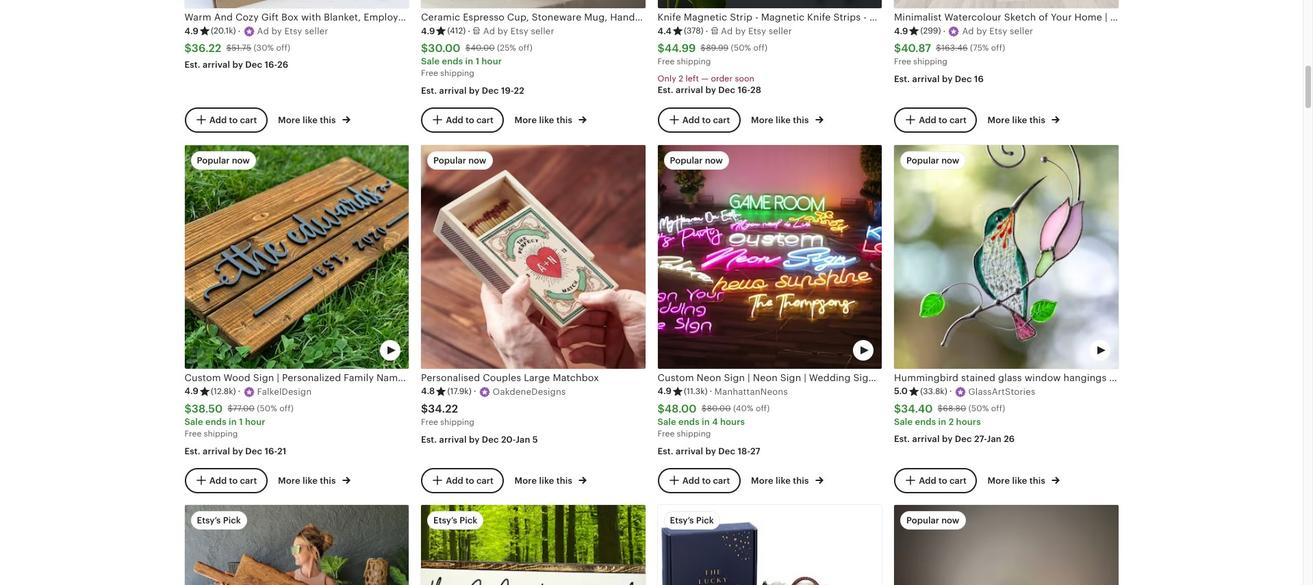 Task type: vqa. For each thing, say whether or not it's contained in the screenshot.
Holder for 60.00
no



Task type: locate. For each thing, give the bounding box(es) containing it.
(11.3k)
[[684, 387, 708, 397]]

in left 4
[[702, 417, 710, 428]]

0 vertical spatial 26
[[277, 60, 289, 70]]

163.46
[[942, 43, 968, 53]]

hour
[[482, 56, 502, 67], [245, 417, 266, 428]]

this for 30.00
[[557, 115, 573, 126]]

$ down (299)
[[936, 43, 942, 53]]

16- for 36.22
[[265, 60, 277, 70]]

hours inside '$ 48.00 $ 80.00 (40% off) sale ends in 4 hours free shipping'
[[721, 417, 745, 428]]

1 pick from the left
[[223, 516, 241, 526]]

like
[[303, 115, 318, 126], [539, 115, 554, 126], [776, 115, 791, 126], [1013, 115, 1028, 126], [303, 476, 318, 487], [539, 476, 554, 487], [776, 476, 791, 487], [1013, 476, 1028, 487]]

sale
[[421, 56, 440, 67], [185, 417, 203, 428], [658, 417, 677, 428], [895, 417, 913, 428]]

1 hours from the left
[[721, 417, 745, 428]]

add to cart down $ 34.40 $ 68.80 (50% off) sale ends in 2 hours est. arrival by dec 27-jan 26
[[919, 476, 967, 486]]

· for 34.40
[[950, 387, 953, 397]]

est. inside only 2 left — order soon est. arrival by dec 16-28
[[658, 85, 674, 96]]

add for 40.87
[[919, 115, 937, 125]]

20-
[[501, 435, 516, 445]]

4.9 up 36.22
[[185, 26, 199, 36]]

1 inside $ 38.50 $ 77.00 (50% off) sale ends in 1 hour free shipping
[[239, 417, 243, 428]]

cart for 36.22
[[240, 115, 257, 125]]

like for 36.22
[[303, 115, 318, 126]]

by down 68.80
[[942, 434, 953, 445]]

· for 44.99
[[706, 26, 709, 36]]

in down 40.00
[[465, 56, 474, 67]]

est. inside $ 34.40 $ 68.80 (50% off) sale ends in 2 hours est. arrival by dec 27-jan 26
[[895, 434, 911, 445]]

off) inside $ 44.99 $ 89.99 (50% off) free shipping
[[754, 43, 768, 53]]

2 etsy's from the left
[[434, 516, 458, 526]]

est. down only
[[658, 85, 674, 96]]

26 right 27-
[[1004, 434, 1015, 445]]

0 horizontal spatial 1
[[239, 417, 243, 428]]

etsy's pick for the family name sign with kids names, last name wood sign, family established sign, personalized last name sign, custom family name wood sign image
[[434, 516, 478, 526]]

large
[[524, 373, 550, 384]]

arrival down the 34.40
[[913, 434, 940, 445]]

16- down $ 38.50 $ 77.00 (50% off) sale ends in 1 hour free shipping
[[265, 446, 277, 457]]

3 pick from the left
[[696, 516, 714, 526]]

to for 30.00
[[466, 115, 475, 125]]

sale inside '$ 48.00 $ 80.00 (40% off) sale ends in 4 hours free shipping'
[[658, 417, 677, 428]]

3 etsy's from the left
[[670, 516, 694, 526]]

like for 30.00
[[539, 115, 554, 126]]

· for 48.00
[[710, 387, 713, 397]]

21
[[277, 446, 287, 457]]

more for 40.87
[[988, 115, 1010, 126]]

off) inside $ 40.87 $ 163.46 (75% off) free shipping
[[992, 43, 1006, 53]]

add to cart for 34.40
[[919, 476, 967, 486]]

dec down (30%
[[245, 60, 262, 70]]

in inside '$ 48.00 $ 80.00 (40% off) sale ends in 4 hours free shipping'
[[702, 417, 710, 428]]

2 etsy's pick from the left
[[434, 516, 478, 526]]

add to cart for 38.50
[[209, 476, 257, 486]]

add to cart button for 36.22
[[185, 107, 267, 133]]

ends down the 34.40
[[915, 417, 937, 428]]

product video element
[[185, 0, 409, 8], [421, 0, 646, 8], [185, 145, 409, 369], [658, 145, 882, 369], [895, 145, 1119, 369], [185, 506, 409, 586], [421, 506, 646, 586], [658, 506, 882, 586], [895, 506, 1119, 586]]

by inside $ 34.40 $ 68.80 (50% off) sale ends in 2 hours est. arrival by dec 27-jan 26
[[942, 434, 953, 445]]

by down 4
[[706, 446, 717, 457]]

add down only 2 left — order soon est. arrival by dec 16-28 in the top right of the page
[[683, 115, 700, 125]]

shipping up left
[[677, 57, 711, 67]]

add down $ 36.22 $ 51.75 (30% off) est. arrival by dec 16-26
[[209, 115, 227, 125]]

in
[[465, 56, 474, 67], [229, 417, 237, 428], [702, 417, 710, 428], [939, 417, 947, 428]]

this for 48.00
[[793, 476, 809, 487]]

1 horizontal spatial etsy's pick link
[[421, 506, 646, 586]]

add for 36.22
[[209, 115, 227, 125]]

shipping up est. arrival by dec 19-22
[[440, 69, 475, 78]]

0 horizontal spatial etsy's pick link
[[185, 506, 409, 586]]

arrival down 36.22
[[203, 60, 230, 70]]

free inside $ 40.87 $ 163.46 (75% off) free shipping
[[895, 57, 912, 67]]

ends inside $ 38.50 $ 77.00 (50% off) sale ends in 1 hour free shipping
[[205, 417, 227, 428]]

arrival down left
[[676, 85, 704, 96]]

26
[[277, 60, 289, 70], [1004, 434, 1015, 445]]

0 horizontal spatial etsy's
[[197, 516, 221, 526]]

0 horizontal spatial etsy's pick
[[197, 516, 241, 526]]

est. arrival by dec 16-21
[[185, 446, 287, 457]]

4.9 up 30.00
[[421, 26, 435, 36]]

hummingbird stained glass window hangings christmas gifts hummingbird gift custom stained glass bird suncatcher humming bird feeder image
[[895, 145, 1119, 369]]

off) inside '$ 48.00 $ 80.00 (40% off) sale ends in 4 hours free shipping'
[[756, 404, 770, 414]]

1 horizontal spatial 26
[[1004, 434, 1015, 445]]

to for 36.22
[[229, 115, 238, 125]]

est. arrival by dec 18-27
[[658, 446, 761, 457]]

$ down (378)
[[701, 43, 706, 53]]

38.50
[[192, 402, 223, 416]]

1 horizontal spatial 1
[[476, 56, 480, 67]]

1 horizontal spatial 2
[[949, 417, 954, 428]]

popular now for 34.40
[[907, 155, 960, 165]]

more like this for 34.40
[[988, 476, 1048, 487]]

$ 34.40 $ 68.80 (50% off) sale ends in 2 hours est. arrival by dec 27-jan 26
[[895, 402, 1015, 445]]

hours inside $ 34.40 $ 68.80 (50% off) sale ends in 2 hours est. arrival by dec 27-jan 26
[[957, 417, 981, 428]]

off) up 21
[[280, 404, 294, 414]]

off)
[[276, 43, 291, 53], [519, 43, 533, 53], [754, 43, 768, 53], [992, 43, 1006, 53], [280, 404, 294, 414], [756, 404, 770, 414], [992, 404, 1006, 414]]

by down 51.75
[[233, 60, 243, 70]]

16-
[[265, 60, 277, 70], [738, 85, 751, 96], [265, 446, 277, 457]]

in inside $ 34.40 $ 68.80 (50% off) sale ends in 2 hours est. arrival by dec 27-jan 26
[[939, 417, 947, 428]]

this
[[320, 115, 336, 126], [557, 115, 573, 126], [793, 115, 809, 126], [1030, 115, 1046, 126], [320, 476, 336, 487], [557, 476, 573, 487], [793, 476, 809, 487], [1030, 476, 1046, 487]]

16
[[975, 74, 984, 84]]

jan
[[987, 434, 1002, 445], [516, 435, 531, 445]]

dec inside $ 36.22 $ 51.75 (30% off) est. arrival by dec 16-26
[[245, 60, 262, 70]]

dec left 19-
[[482, 85, 499, 96]]

add to cart button for 38.50
[[185, 468, 267, 493]]

free down 48.00
[[658, 430, 675, 439]]

extra large personalized charcuterie board, xxl grazing table board, meat & cheese board, wedding platter buffet board, huge appetizer board image
[[185, 506, 409, 586]]

more like this for 44.99
[[751, 115, 812, 126]]

to
[[229, 115, 238, 125], [466, 115, 475, 125], [702, 115, 711, 125], [939, 115, 948, 125], [229, 476, 238, 486], [466, 476, 475, 486], [702, 476, 711, 486], [939, 476, 948, 486]]

more like this for 38.50
[[278, 476, 338, 487]]

more for 30.00
[[515, 115, 537, 126]]

hour inside $ 38.50 $ 77.00 (50% off) sale ends in 1 hour free shipping
[[245, 417, 266, 428]]

·
[[238, 26, 241, 36], [468, 26, 471, 36], [706, 26, 709, 36], [943, 26, 946, 36], [238, 387, 241, 397], [474, 387, 476, 397], [710, 387, 713, 397], [950, 387, 953, 397]]

shipping inside $ 44.99 $ 89.99 (50% off) free shipping
[[677, 57, 711, 67]]

est.
[[185, 60, 201, 70], [895, 74, 911, 84], [658, 85, 674, 96], [421, 85, 437, 96], [895, 434, 911, 445], [421, 435, 437, 445], [185, 446, 201, 457], [658, 446, 674, 457]]

· right (33.8k)
[[950, 387, 953, 397]]

2 jan from the left
[[516, 435, 531, 445]]

1 etsy's pick from the left
[[197, 516, 241, 526]]

popular for 38.50
[[197, 155, 230, 165]]

etsy's for the family name sign with kids names, last name wood sign, family established sign, personalized last name sign, custom family name wood sign image
[[434, 516, 458, 526]]

36.22
[[192, 42, 222, 55]]

1 vertical spatial 2
[[949, 417, 954, 428]]

by inside $ 36.22 $ 51.75 (30% off) est. arrival by dec 16-26
[[233, 60, 243, 70]]

ends inside '$ 48.00 $ 80.00 (40% off) sale ends in 4 hours free shipping'
[[679, 417, 700, 428]]

2 left left
[[679, 74, 684, 83]]

2 horizontal spatial etsy's pick
[[670, 516, 714, 526]]

add down $ 34.40 $ 68.80 (50% off) sale ends in 2 hours est. arrival by dec 27-jan 26
[[919, 476, 937, 486]]

off) right (30%
[[276, 43, 291, 53]]

2 hours from the left
[[957, 417, 981, 428]]

44.99
[[665, 42, 696, 55]]

free up only
[[658, 57, 675, 67]]

1 horizontal spatial hour
[[482, 56, 502, 67]]

add to cart button for 40.87
[[895, 107, 977, 133]]

ends for 38.50
[[205, 417, 227, 428]]

shipping
[[677, 57, 711, 67], [914, 57, 948, 67], [440, 69, 475, 78], [440, 418, 475, 428], [204, 430, 238, 439], [677, 430, 711, 439]]

warm and cozy gift box with blanket, employee appreciation gift, fall care package, hygge gift box, personalized gift, handmade gifts image
[[185, 0, 409, 8]]

dec
[[245, 60, 262, 70], [955, 74, 972, 84], [719, 85, 736, 96], [482, 85, 499, 96], [955, 434, 972, 445], [482, 435, 499, 445], [245, 446, 262, 457], [719, 446, 736, 457]]

2 horizontal spatial etsy's pick link
[[658, 506, 882, 586]]

(50%
[[731, 43, 752, 53], [257, 404, 277, 414], [969, 404, 989, 414]]

to down est. arrival by dec 19-22
[[466, 115, 475, 125]]

0 horizontal spatial jan
[[516, 435, 531, 445]]

1 horizontal spatial etsy's pick
[[434, 516, 478, 526]]

to for 44.99
[[702, 115, 711, 125]]

off) inside $ 38.50 $ 77.00 (50% off) sale ends in 1 hour free shipping
[[280, 404, 294, 414]]

$ down (12.8k)
[[228, 404, 233, 414]]

1 vertical spatial 16-
[[738, 85, 751, 96]]

in inside $ 30.00 $ 40.00 (25% off) sale ends in 1 hour free shipping
[[465, 56, 474, 67]]

est. down the 34.40
[[895, 434, 911, 445]]

add down est. arrival by dec 20-jan 5 at the bottom of the page
[[446, 476, 464, 486]]

like for 44.99
[[776, 115, 791, 126]]

ends
[[442, 56, 463, 67], [205, 417, 227, 428], [679, 417, 700, 428], [915, 417, 937, 428]]

sale for 30.00
[[421, 56, 440, 67]]

add down est. arrival by dec 19-22
[[446, 115, 464, 125]]

jan inside $ 34.40 $ 68.80 (50% off) sale ends in 2 hours est. arrival by dec 27-jan 26
[[987, 434, 1002, 445]]

sale for 48.00
[[658, 417, 677, 428]]

personalised couples large matchbox image
[[421, 145, 646, 369]]

more like this link for 48.00
[[751, 474, 824, 488]]

soon
[[735, 74, 755, 83]]

ends down 48.00
[[679, 417, 700, 428]]

4.9 up 48.00
[[658, 387, 672, 397]]

free down 40.87
[[895, 57, 912, 67]]

more like this for 36.22
[[278, 115, 338, 126]]

pick for second etsy's pick link from the right
[[460, 516, 478, 526]]

more
[[278, 115, 301, 126], [515, 115, 537, 126], [751, 115, 774, 126], [988, 115, 1010, 126], [278, 476, 301, 487], [515, 476, 537, 487], [751, 476, 774, 487], [988, 476, 1010, 487]]

add
[[209, 115, 227, 125], [446, 115, 464, 125], [683, 115, 700, 125], [919, 115, 937, 125], [209, 476, 227, 486], [446, 476, 464, 486], [683, 476, 700, 486], [919, 476, 937, 486]]

by down $ 40.87 $ 163.46 (75% off) free shipping
[[942, 74, 953, 84]]

housewarming gift lucky horseshoe for door 6th anniversary good luck charm new home gift for home wall decor wedding western feng shui image
[[658, 506, 882, 586]]

dec left 27-
[[955, 434, 972, 445]]

by inside only 2 left — order soon est. arrival by dec 16-28
[[706, 85, 717, 96]]

18-
[[738, 446, 751, 457]]

add to cart for 36.22
[[209, 115, 257, 125]]

3 etsy's pick from the left
[[670, 516, 714, 526]]

to for 38.50
[[229, 476, 238, 486]]

add to cart button down est. arrival by dec 16-21
[[185, 468, 267, 493]]

product video element for the custom wood sign | personalized family name sign | last name pallet sign | wedding gift | home wall decor | anniversary gift image at the left
[[185, 145, 409, 369]]

1 horizontal spatial hours
[[957, 417, 981, 428]]

1
[[476, 56, 480, 67], [239, 417, 243, 428]]

1 horizontal spatial etsy's
[[434, 516, 458, 526]]

16- inside only 2 left — order soon est. arrival by dec 16-28
[[738, 85, 751, 96]]

ends inside $ 34.40 $ 68.80 (50% off) sale ends in 2 hours est. arrival by dec 27-jan 26
[[915, 417, 937, 428]]

add to cart down est. arrival by dec 20-jan 5 at the bottom of the page
[[446, 476, 494, 486]]

cart for 30.00
[[477, 115, 494, 125]]

4.8
[[421, 387, 435, 397]]

add to cart down est. arrival by dec 18-27
[[683, 476, 730, 486]]

4.9 up 38.50
[[185, 387, 199, 397]]

(75%
[[971, 43, 989, 53]]

cart
[[240, 115, 257, 125], [477, 115, 494, 125], [713, 115, 730, 125], [950, 115, 967, 125], [240, 476, 257, 486], [477, 476, 494, 486], [713, 476, 730, 486], [950, 476, 967, 486]]

popular now
[[197, 155, 250, 165], [434, 155, 487, 165], [670, 155, 723, 165], [907, 155, 960, 165], [907, 516, 960, 526]]

add to cart button down $ 36.22 $ 51.75 (30% off) est. arrival by dec 16-26
[[185, 107, 267, 133]]

dec down order in the right top of the page
[[719, 85, 736, 96]]

hours for 48.00
[[721, 417, 745, 428]]

0 vertical spatial 2
[[679, 74, 684, 83]]

2 down 68.80
[[949, 417, 954, 428]]

0 horizontal spatial pick
[[223, 516, 241, 526]]

in inside $ 38.50 $ 77.00 (50% off) sale ends in 1 hour free shipping
[[229, 417, 237, 428]]

more like this
[[278, 115, 338, 126], [515, 115, 575, 126], [751, 115, 812, 126], [988, 115, 1048, 126], [278, 476, 338, 487], [515, 476, 575, 487], [751, 476, 812, 487], [988, 476, 1048, 487]]

0 horizontal spatial 2
[[679, 74, 684, 83]]

4.9 for 40.87
[[895, 26, 909, 36]]

cart down $ 36.22 $ 51.75 (30% off) est. arrival by dec 16-26
[[240, 115, 257, 125]]

$ down (11.3k)
[[702, 404, 707, 414]]

0 horizontal spatial hours
[[721, 417, 745, 428]]

1 jan from the left
[[987, 434, 1002, 445]]

0 horizontal spatial hour
[[245, 417, 266, 428]]

more like this link for 36.22
[[278, 113, 351, 127]]

hour for 38.50
[[245, 417, 266, 428]]

(50% inside $ 38.50 $ 77.00 (50% off) sale ends in 1 hour free shipping
[[257, 404, 277, 414]]

0 horizontal spatial 26
[[277, 60, 289, 70]]

4.9
[[185, 26, 199, 36], [421, 26, 435, 36], [895, 26, 909, 36], [185, 387, 199, 397], [658, 387, 672, 397]]

1 inside $ 30.00 $ 40.00 (25% off) sale ends in 1 hour free shipping
[[476, 56, 480, 67]]

pick for 1st etsy's pick link from the right
[[696, 516, 714, 526]]

add to cart
[[209, 115, 257, 125], [446, 115, 494, 125], [683, 115, 730, 125], [919, 115, 967, 125], [209, 476, 257, 486], [446, 476, 494, 486], [683, 476, 730, 486], [919, 476, 967, 486]]

(412)
[[448, 26, 466, 36]]

in for 34.40
[[939, 417, 947, 428]]

0 vertical spatial 1
[[476, 56, 480, 67]]

(50% inside $ 34.40 $ 68.80 (50% off) sale ends in 2 hours est. arrival by dec 27-jan 26
[[969, 404, 989, 414]]

$
[[185, 42, 192, 55], [421, 42, 428, 55], [658, 42, 665, 55], [895, 42, 902, 55], [226, 43, 232, 53], [466, 43, 471, 53], [701, 43, 706, 53], [936, 43, 942, 53], [185, 402, 192, 416], [421, 402, 428, 416], [658, 402, 665, 416], [895, 402, 902, 416], [228, 404, 233, 414], [702, 404, 707, 414], [938, 404, 943, 414]]

hour down 40.00
[[482, 56, 502, 67]]

add to cart button down est. arrival by dec 18-27
[[658, 468, 741, 493]]

arrival
[[203, 60, 230, 70], [913, 74, 940, 84], [676, 85, 704, 96], [439, 85, 467, 96], [913, 434, 940, 445], [439, 435, 467, 445], [203, 446, 230, 457], [676, 446, 704, 457]]

free inside $ 30.00 $ 40.00 (25% off) sale ends in 1 hour free shipping
[[421, 69, 438, 78]]

est. down $ 34.22 free shipping
[[421, 435, 437, 445]]

2 etsy's pick link from the left
[[421, 506, 646, 586]]

1 vertical spatial 26
[[1004, 434, 1015, 445]]

cart down only 2 left — order soon est. arrival by dec 16-28 in the top right of the page
[[713, 115, 730, 125]]

est. down 36.22
[[185, 60, 201, 70]]

etsy's
[[197, 516, 221, 526], [434, 516, 458, 526], [670, 516, 694, 526]]

shipping inside $ 30.00 $ 40.00 (25% off) sale ends in 1 hour free shipping
[[440, 69, 475, 78]]

add to cart button down est. arrival by dec 20-jan 5 at the bottom of the page
[[421, 468, 504, 493]]

by down the —
[[706, 85, 717, 96]]

pick
[[223, 516, 241, 526], [460, 516, 478, 526], [696, 516, 714, 526]]

matchbox
[[553, 373, 599, 384]]

add to cart down est. arrival by dec 16
[[919, 115, 967, 125]]

26 inside $ 34.40 $ 68.80 (50% off) sale ends in 2 hours est. arrival by dec 27-jan 26
[[1004, 434, 1015, 445]]

cart down est. arrival by dec 18-27
[[713, 476, 730, 486]]

cart for 40.87
[[950, 115, 967, 125]]

80.00
[[707, 404, 731, 414]]

like for 40.87
[[1013, 115, 1028, 126]]

hour inside $ 30.00 $ 40.00 (25% off) sale ends in 1 hour free shipping
[[482, 56, 502, 67]]

off) right (25%
[[519, 43, 533, 53]]

sale down 48.00
[[658, 417, 677, 428]]

popular
[[197, 155, 230, 165], [434, 155, 466, 165], [670, 155, 703, 165], [907, 155, 940, 165], [907, 516, 940, 526]]

(33.8k)
[[921, 387, 948, 397]]

product video element for handmade paper foldable lamp, unique bedside night light,  decorative lamp, aesthetic home decor, housewarming gift, unique decor. image
[[895, 506, 1119, 586]]

off) right (75%
[[992, 43, 1006, 53]]

$ down 4.4
[[658, 42, 665, 55]]

—
[[702, 74, 709, 83]]

est. inside $ 36.22 $ 51.75 (30% off) est. arrival by dec 16-26
[[185, 60, 201, 70]]

off) right (40%
[[756, 404, 770, 414]]

1 horizontal spatial pick
[[460, 516, 478, 526]]

off) right 68.80
[[992, 404, 1006, 414]]

4.9 for 36.22
[[185, 26, 199, 36]]

1 horizontal spatial jan
[[987, 434, 1002, 445]]

16- inside $ 36.22 $ 51.75 (30% off) est. arrival by dec 16-26
[[265, 60, 277, 70]]

arrival down 40.87
[[913, 74, 940, 84]]

$ down 4.8
[[421, 402, 428, 416]]

arrival inside $ 36.22 $ 51.75 (30% off) est. arrival by dec 16-26
[[203, 60, 230, 70]]

shipping up est. arrival by dec 16-21
[[204, 430, 238, 439]]

0 vertical spatial hour
[[482, 56, 502, 67]]

etsy's pick link
[[185, 506, 409, 586], [421, 506, 646, 586], [658, 506, 882, 586]]

0 horizontal spatial (50%
[[257, 404, 277, 414]]

more like this for 48.00
[[751, 476, 812, 487]]

sale inside $ 30.00 $ 40.00 (25% off) sale ends in 1 hour free shipping
[[421, 56, 440, 67]]

product video element for custom neon sign | neon sign | wedding signs | name neon sign | led neon light sign | wedding bridesmaid gifts | wall decor | home decor image
[[658, 145, 882, 369]]

16- for 2
[[738, 85, 751, 96]]

hours for 34.40
[[957, 417, 981, 428]]

free
[[658, 57, 675, 67], [895, 57, 912, 67], [421, 69, 438, 78], [421, 418, 438, 428], [185, 430, 202, 439], [658, 430, 675, 439]]

free down 38.50
[[185, 430, 202, 439]]

cart down est. arrival by dec 19-22
[[477, 115, 494, 125]]

add down est. arrival by dec 16
[[919, 115, 937, 125]]

ends inside $ 30.00 $ 40.00 (25% off) sale ends in 1 hour free shipping
[[442, 56, 463, 67]]

0 vertical spatial 16-
[[265, 60, 277, 70]]

· right (11.3k)
[[710, 387, 713, 397]]

hour down 77.00
[[245, 417, 266, 428]]

2 horizontal spatial pick
[[696, 516, 714, 526]]

26 down warm and cozy gift box with blanket, employee appreciation gift, fall care package, hygge gift box, personalized gift, handmade gifts image
[[277, 60, 289, 70]]

cart for 48.00
[[713, 476, 730, 486]]

add to cart button
[[185, 107, 267, 133], [421, 107, 504, 133], [658, 107, 741, 133], [895, 107, 977, 133], [185, 468, 267, 493], [421, 468, 504, 493], [658, 468, 741, 493], [895, 468, 977, 493]]

1 horizontal spatial (50%
[[731, 43, 752, 53]]

in for 30.00
[[465, 56, 474, 67]]

$ 30.00 $ 40.00 (25% off) sale ends in 1 hour free shipping
[[421, 42, 533, 78]]

sale down 38.50
[[185, 417, 203, 428]]

1 vertical spatial 1
[[239, 417, 243, 428]]

etsy's pick
[[197, 516, 241, 526], [434, 516, 478, 526], [670, 516, 714, 526]]

add down est. arrival by dec 16-21
[[209, 476, 227, 486]]

4.9 for 38.50
[[185, 387, 199, 397]]

add to cart button down only 2 left — order soon est. arrival by dec 16-28 in the top right of the page
[[658, 107, 741, 133]]

off) inside $ 36.22 $ 51.75 (30% off) est. arrival by dec 16-26
[[276, 43, 291, 53]]

popular inside popular now link
[[907, 516, 940, 526]]

dec inside only 2 left — order soon est. arrival by dec 16-28
[[719, 85, 736, 96]]

(50% right 68.80
[[969, 404, 989, 414]]

1 etsy's from the left
[[197, 516, 221, 526]]

sale inside $ 34.40 $ 68.80 (50% off) sale ends in 2 hours est. arrival by dec 27-jan 26
[[895, 417, 913, 428]]

sale inside $ 38.50 $ 77.00 (50% off) sale ends in 1 hour free shipping
[[185, 417, 203, 428]]

(378)
[[684, 26, 704, 36]]

add to cart down only 2 left — order soon est. arrival by dec 16-28 in the top right of the page
[[683, 115, 730, 125]]

add to cart down $ 36.22 $ 51.75 (30% off) est. arrival by dec 16-26
[[209, 115, 257, 125]]

dec left the 20-
[[482, 435, 499, 445]]

4.4
[[658, 26, 672, 36]]

off) inside $ 34.40 $ 68.80 (50% off) sale ends in 2 hours est. arrival by dec 27-jan 26
[[992, 404, 1006, 414]]

1 vertical spatial hour
[[245, 417, 266, 428]]

2 horizontal spatial (50%
[[969, 404, 989, 414]]

2 pick from the left
[[460, 516, 478, 526]]

off) inside $ 30.00 $ 40.00 (25% off) sale ends in 1 hour free shipping
[[519, 43, 533, 53]]

add down est. arrival by dec 18-27
[[683, 476, 700, 486]]

pick for 1st etsy's pick link
[[223, 516, 241, 526]]

shipping down the 34.22
[[440, 418, 475, 428]]

3 etsy's pick link from the left
[[658, 506, 882, 586]]

now
[[232, 155, 250, 165], [469, 155, 487, 165], [705, 155, 723, 165], [942, 155, 960, 165], [942, 516, 960, 526]]

(50% right "89.99"
[[731, 43, 752, 53]]

(50% inside $ 44.99 $ 89.99 (50% off) free shipping
[[731, 43, 752, 53]]

etsy's pick for housewarming gift lucky horseshoe for door 6th anniversary good luck charm new home gift for home wall decor wedding western feng shui image on the right of the page
[[670, 516, 714, 526]]

cart down est. arrival by dec 16
[[950, 115, 967, 125]]

· right (412)
[[468, 26, 471, 36]]

2 horizontal spatial etsy's
[[670, 516, 694, 526]]

2
[[679, 74, 684, 83], [949, 417, 954, 428]]



Task type: describe. For each thing, give the bounding box(es) containing it.
(50% for 38.50
[[257, 404, 277, 414]]

free inside $ 44.99 $ 89.99 (50% off) free shipping
[[658, 57, 675, 67]]

1 for 38.50
[[239, 417, 243, 428]]

$ down (412)
[[466, 43, 471, 53]]

more like this for 30.00
[[515, 115, 575, 126]]

this for 38.50
[[320, 476, 336, 487]]

shipping inside $ 40.87 $ 163.46 (75% off) free shipping
[[914, 57, 948, 67]]

free inside '$ 48.00 $ 80.00 (40% off) sale ends in 4 hours free shipping'
[[658, 430, 675, 439]]

$ inside $ 34.22 free shipping
[[421, 402, 428, 416]]

off) for 36.22
[[276, 43, 291, 53]]

like for 48.00
[[776, 476, 791, 487]]

est. down 38.50
[[185, 446, 201, 457]]

5.0
[[895, 387, 908, 397]]

more like this for 40.87
[[988, 115, 1048, 126]]

(30%
[[254, 43, 274, 53]]

popular for 48.00
[[670, 155, 703, 165]]

arrival down $ 38.50 $ 77.00 (50% off) sale ends in 1 hour free shipping
[[203, 446, 230, 457]]

more for 38.50
[[278, 476, 301, 487]]

handmade paper foldable lamp, unique bedside night light,  decorative lamp, aesthetic home decor, housewarming gift, unique decor. image
[[895, 506, 1119, 586]]

22
[[514, 85, 525, 96]]

dec left 16
[[955, 74, 972, 84]]

product video element for hummingbird stained glass window hangings christmas gifts hummingbird gift custom stained glass bird suncatcher humming bird feeder 'image'
[[895, 145, 1119, 369]]

etsy's pick for extra large personalized charcuterie board, xxl grazing table board, meat & cheese board, wedding platter buffet board, huge appetizer board image
[[197, 516, 241, 526]]

77.00
[[233, 404, 255, 414]]

· for 38.50
[[238, 387, 241, 397]]

by down $ 38.50 $ 77.00 (50% off) sale ends in 1 hour free shipping
[[233, 446, 243, 457]]

product video element for warm and cozy gift box with blanket, employee appreciation gift, fall care package, hygge gift box, personalized gift, handmade gifts image
[[185, 0, 409, 8]]

$ left 40.00
[[421, 42, 428, 55]]

· right (17.9k)
[[474, 387, 476, 397]]

this for 34.40
[[1030, 476, 1046, 487]]

free inside $ 38.50 $ 77.00 (50% off) sale ends in 1 hour free shipping
[[185, 430, 202, 439]]

19-
[[501, 85, 514, 96]]

hour for 30.00
[[482, 56, 502, 67]]

add to cart for 40.87
[[919, 115, 967, 125]]

2 inside $ 34.40 $ 68.80 (50% off) sale ends in 2 hours est. arrival by dec 27-jan 26
[[949, 417, 954, 428]]

now for 38.50
[[232, 155, 250, 165]]

· for 36.22
[[238, 26, 241, 36]]

this for 40.87
[[1030, 115, 1046, 126]]

(12.8k)
[[211, 387, 236, 397]]

add to cart button for 44.99
[[658, 107, 741, 133]]

est. arrival by dec 19-22
[[421, 85, 525, 96]]

to for 40.87
[[939, 115, 948, 125]]

by down $ 30.00 $ 40.00 (25% off) sale ends in 1 hour free shipping
[[469, 85, 480, 96]]

$ 40.87 $ 163.46 (75% off) free shipping
[[895, 42, 1006, 67]]

arrival down $ 34.22 free shipping
[[439, 435, 467, 445]]

30.00
[[428, 42, 461, 55]]

sale for 38.50
[[185, 417, 203, 428]]

personalised
[[421, 373, 480, 384]]

this for 36.22
[[320, 115, 336, 126]]

27-
[[975, 434, 987, 445]]

like for 34.40
[[1013, 476, 1028, 487]]

2 inside only 2 left — order soon est. arrival by dec 16-28
[[679, 74, 684, 83]]

custom wood sign | personalized family name sign | last name pallet sign | wedding gift | home wall decor | anniversary gift image
[[185, 145, 409, 369]]

$ left 51.75
[[185, 42, 192, 55]]

34.22
[[428, 402, 458, 416]]

$ 48.00 $ 80.00 (40% off) sale ends in 4 hours free shipping
[[658, 402, 770, 439]]

shipping inside $ 38.50 $ 77.00 (50% off) sale ends in 1 hour free shipping
[[204, 430, 238, 439]]

add for 34.40
[[919, 476, 937, 486]]

48.00
[[665, 402, 697, 416]]

$ 36.22 $ 51.75 (30% off) est. arrival by dec 16-26
[[185, 42, 291, 70]]

34.40
[[902, 402, 933, 416]]

off) for 30.00
[[519, 43, 533, 53]]

family name sign with kids names, last name wood sign, family established sign, personalized last name sign, custom family name wood sign image
[[421, 506, 646, 586]]

add for 44.99
[[683, 115, 700, 125]]

dec inside $ 34.40 $ 68.80 (50% off) sale ends in 2 hours est. arrival by dec 27-jan 26
[[955, 434, 972, 445]]

(17.9k)
[[448, 387, 472, 397]]

est. down 48.00
[[658, 446, 674, 457]]

add to cart button for 48.00
[[658, 468, 741, 493]]

knife magnetic strip - magnetic knife strips - personalized wood magnetic knife holder - anniversary gift- wedding gift - housewarming gift image
[[658, 0, 882, 8]]

$ left 80.00
[[658, 402, 665, 416]]

to down est. arrival by dec 20-jan 5 at the bottom of the page
[[466, 476, 475, 486]]

off) for 34.40
[[992, 404, 1006, 414]]

more like this link for 30.00
[[515, 113, 587, 127]]

in for 48.00
[[702, 417, 710, 428]]

27
[[751, 446, 761, 457]]

add to cart button for 34.40
[[895, 468, 977, 493]]

51.75
[[232, 43, 251, 53]]

add for 48.00
[[683, 476, 700, 486]]

cart for 34.40
[[950, 476, 967, 486]]

popular now link
[[895, 506, 1119, 586]]

(40%
[[734, 404, 754, 414]]

1 for 30.00
[[476, 56, 480, 67]]

5
[[533, 435, 538, 445]]

26 inside $ 36.22 $ 51.75 (30% off) est. arrival by dec 16-26
[[277, 60, 289, 70]]

couples
[[483, 373, 522, 384]]

· for 40.87
[[943, 26, 946, 36]]

off) for 40.87
[[992, 43, 1006, 53]]

add to cart for 30.00
[[446, 115, 494, 125]]

to for 34.40
[[939, 476, 948, 486]]

shipping inside $ 34.22 free shipping
[[440, 418, 475, 428]]

2 vertical spatial 16-
[[265, 446, 277, 457]]

arrival inside only 2 left — order soon est. arrival by dec 16-28
[[676, 85, 704, 96]]

etsy's for extra large personalized charcuterie board, xxl grazing table board, meat & cheese board, wedding platter buffet board, huge appetizer board image
[[197, 516, 221, 526]]

$ up est. arrival by dec 16
[[895, 42, 902, 55]]

arrival inside $ 34.40 $ 68.80 (50% off) sale ends in 2 hours est. arrival by dec 27-jan 26
[[913, 434, 940, 445]]

add to cart for 48.00
[[683, 476, 730, 486]]

ceramic espresso cup, stoneware mug, handmade espresso cup set, gift for coffee lovers, coffee cup, christmas gift, housewarming gift image
[[421, 0, 646, 8]]

4
[[712, 417, 718, 428]]

$ 38.50 $ 77.00 (50% off) sale ends in 1 hour free shipping
[[185, 402, 294, 439]]

personalised couples large matchbox
[[421, 373, 599, 384]]

now for 48.00
[[705, 155, 723, 165]]

89.99
[[706, 43, 729, 53]]

arrival down $ 30.00 $ 40.00 (25% off) sale ends in 1 hour free shipping
[[439, 85, 467, 96]]

est. down 30.00
[[421, 85, 437, 96]]

(299)
[[921, 26, 941, 36]]

more for 48.00
[[751, 476, 774, 487]]

4.9 for 30.00
[[421, 26, 435, 36]]

68.80
[[943, 404, 967, 414]]

$ 34.22 free shipping
[[421, 402, 475, 428]]

add to cart for 44.99
[[683, 115, 730, 125]]

shipping inside '$ 48.00 $ 80.00 (40% off) sale ends in 4 hours free shipping'
[[677, 430, 711, 439]]

in for 38.50
[[229, 417, 237, 428]]

by left the 20-
[[469, 435, 480, 445]]

more for 36.22
[[278, 115, 301, 126]]

more like this link for 34.40
[[988, 474, 1061, 488]]

$ left 77.00
[[185, 402, 192, 416]]

est. arrival by dec 20-jan 5
[[421, 435, 538, 445]]

1 etsy's pick link from the left
[[185, 506, 409, 586]]

4.9 for 48.00
[[658, 387, 672, 397]]

$ 44.99 $ 89.99 (50% off) free shipping
[[658, 42, 768, 67]]

ends for 48.00
[[679, 417, 700, 428]]

off) for 44.99
[[754, 43, 768, 53]]

(25%
[[497, 43, 516, 53]]

add for 38.50
[[209, 476, 227, 486]]

40.87
[[902, 42, 932, 55]]

est. down 40.87
[[895, 74, 911, 84]]

left
[[686, 74, 699, 83]]

(50% for 44.99
[[731, 43, 752, 53]]

add to cart button for 30.00
[[421, 107, 504, 133]]

40.00
[[471, 43, 495, 53]]

free inside $ 34.22 free shipping
[[421, 418, 438, 428]]

(20.1k)
[[211, 26, 236, 36]]

product video element for housewarming gift lucky horseshoe for door 6th anniversary good luck charm new home gift for home wall decor wedding western feng shui image on the right of the page
[[658, 506, 882, 586]]

$ down 5.0
[[895, 402, 902, 416]]

product video element for ceramic espresso cup, stoneware mug, handmade espresso cup set, gift for coffee lovers, coffee cup, christmas gift, housewarming gift image
[[421, 0, 646, 8]]

arrival down '$ 48.00 $ 80.00 (40% off) sale ends in 4 hours free shipping'
[[676, 446, 704, 457]]

$ down (20.1k)
[[226, 43, 232, 53]]

minimalist watercolour sketch of your home | personalized digital house artwork. custom thoughtful housewarming gift | handmade in 48 hours image
[[895, 0, 1119, 8]]

etsy's for housewarming gift lucky horseshoe for door 6th anniversary good luck charm new home gift for home wall decor wedding western feng shui image on the right of the page
[[670, 516, 694, 526]]

only 2 left — order soon est. arrival by dec 16-28
[[658, 74, 762, 96]]

like for 38.50
[[303, 476, 318, 487]]

cart for 38.50
[[240, 476, 257, 486]]

only
[[658, 74, 677, 83]]

ends for 34.40
[[915, 417, 937, 428]]

popular for 34.40
[[907, 155, 940, 165]]

$ down (33.8k)
[[938, 404, 943, 414]]

more like this link for 44.99
[[751, 113, 824, 127]]

cart down est. arrival by dec 20-jan 5 at the bottom of the page
[[477, 476, 494, 486]]

28
[[751, 85, 762, 96]]

popular now for 38.50
[[197, 155, 250, 165]]

dec left 18-
[[719, 446, 736, 457]]

more for 44.99
[[751, 115, 774, 126]]

· for 30.00
[[468, 26, 471, 36]]

dec left 21
[[245, 446, 262, 457]]

est. arrival by dec 16
[[895, 74, 984, 84]]

sale for 34.40
[[895, 417, 913, 428]]

more like this link for 38.50
[[278, 474, 351, 488]]

more for 34.40
[[988, 476, 1010, 487]]

(50% for 34.40
[[969, 404, 989, 414]]

now for 34.40
[[942, 155, 960, 165]]

to for 48.00
[[702, 476, 711, 486]]

custom neon sign | neon sign | wedding signs | name neon sign | led neon light sign | wedding bridesmaid gifts | wall decor | home decor image
[[658, 145, 882, 369]]

order
[[711, 74, 733, 83]]



